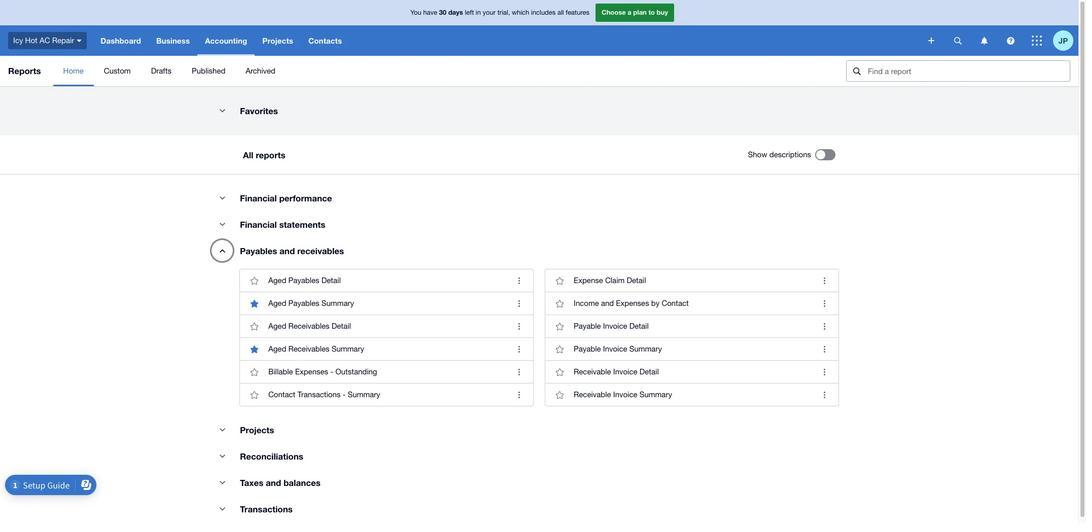 Task type: describe. For each thing, give the bounding box(es) containing it.
choose
[[602, 8, 626, 16]]

aged receivables summary link
[[240, 337, 533, 360]]

accounting button
[[197, 25, 255, 56]]

receivable invoice detail link
[[545, 360, 839, 383]]

financial statements
[[240, 219, 325, 230]]

summary for aged receivables summary
[[332, 345, 364, 353]]

collapse report group image for financial statements
[[212, 214, 232, 234]]

dashboard link
[[93, 25, 149, 56]]

more options image for billable expenses - outstanding
[[509, 362, 529, 382]]

you
[[410, 9, 421, 16]]

hot
[[25, 36, 37, 45]]

navigation containing dashboard
[[93, 25, 921, 56]]

receivable invoice detail
[[574, 367, 659, 376]]

accounting
[[205, 36, 247, 45]]

summary for receivable invoice summary
[[640, 390, 672, 399]]

payable invoice summary
[[574, 345, 662, 353]]

outstanding
[[336, 367, 377, 376]]

more options image for aged payables summary
[[509, 293, 529, 314]]

all
[[243, 149, 253, 160]]

more options image for aged receivables summary
[[509, 339, 529, 359]]

favorite image for receivable invoice summary
[[550, 385, 570, 405]]

collapse report group image for favorites
[[212, 100, 232, 121]]

aged payables detail
[[268, 276, 341, 285]]

detail for aged payables detail
[[322, 276, 341, 285]]

menu containing home
[[53, 56, 838, 86]]

detail for aged receivables detail
[[332, 322, 351, 330]]

0 vertical spatial payables
[[240, 246, 277, 256]]

trial,
[[498, 9, 510, 16]]

business
[[156, 36, 190, 45]]

more options image for receivable invoice detail
[[814, 362, 835, 382]]

payable for payable invoice summary
[[574, 345, 601, 353]]

- for outstanding
[[330, 367, 333, 376]]

receivable invoice summary
[[574, 390, 672, 399]]

favorite image for payable invoice detail
[[550, 316, 570, 336]]

drafts link
[[141, 56, 182, 86]]

remove favorite image
[[244, 293, 264, 314]]

icy hot ac repair
[[13, 36, 74, 45]]

aged for aged payables detail
[[268, 276, 286, 285]]

invoice for receivable invoice detail
[[613, 367, 638, 376]]

more options image for aged payables detail
[[509, 270, 529, 291]]

dashboard
[[101, 36, 141, 45]]

receivables for detail
[[288, 322, 330, 330]]

payables for aged payables detail
[[288, 276, 319, 285]]

aged receivables summary
[[268, 345, 364, 353]]

collapse report group image for taxes and balances
[[212, 472, 232, 493]]

all reports
[[243, 149, 286, 160]]

30
[[439, 8, 447, 16]]

favorite image for income and expenses by contact
[[550, 293, 570, 314]]

favorite image for contact transactions - summary
[[244, 385, 264, 405]]

descriptions
[[770, 150, 811, 159]]

claim
[[605, 276, 625, 285]]

features
[[566, 9, 590, 16]]

aged payables summary link
[[240, 292, 533, 315]]

0 horizontal spatial expenses
[[295, 367, 328, 376]]

contacts
[[309, 36, 342, 45]]

expense
[[574, 276, 603, 285]]

and for taxes
[[266, 477, 281, 488]]

custom link
[[94, 56, 141, 86]]

and for income
[[601, 299, 614, 307]]

choose a plan to buy
[[602, 8, 668, 16]]

receivables for summary
[[288, 345, 330, 353]]

aged for aged receivables detail
[[268, 322, 286, 330]]

more options image for expense claim detail
[[814, 270, 835, 291]]

Find a report text field
[[867, 61, 1070, 81]]

more options image for payable invoice detail
[[814, 316, 835, 336]]

jp button
[[1053, 25, 1079, 56]]

receivable for receivable invoice summary
[[574, 390, 611, 399]]

contacts button
[[301, 25, 350, 56]]

1 horizontal spatial contact
[[662, 299, 689, 307]]

favorite image for payable invoice summary
[[550, 339, 570, 359]]

plan
[[633, 8, 647, 16]]

favorites
[[240, 106, 278, 116]]

buy
[[657, 8, 668, 16]]

banner containing jp
[[0, 0, 1079, 56]]

2 horizontal spatial svg image
[[1007, 37, 1015, 44]]

drafts
[[151, 66, 171, 75]]

and for payables
[[280, 246, 295, 256]]

payable invoice summary link
[[545, 337, 839, 360]]

collapse report group image for transactions
[[212, 499, 232, 519]]

0 horizontal spatial transactions
[[240, 504, 293, 515]]

reports
[[256, 149, 286, 160]]

published link
[[182, 56, 236, 86]]

more options image for receivable invoice summary
[[814, 385, 835, 405]]

projects button
[[255, 25, 301, 56]]

0 vertical spatial expenses
[[616, 299, 649, 307]]

show descriptions
[[748, 150, 811, 159]]

detail for receivable invoice detail
[[640, 367, 659, 376]]

payable invoice detail link
[[545, 315, 839, 337]]

svg image inside icy hot ac repair popup button
[[77, 39, 82, 42]]

financial for financial performance
[[240, 193, 277, 203]]

0 horizontal spatial svg image
[[929, 38, 935, 44]]

more options image for payable invoice summary
[[814, 339, 835, 359]]

to
[[649, 8, 655, 16]]

2 horizontal spatial svg image
[[1032, 36, 1042, 46]]

home
[[63, 66, 84, 75]]

summary inside contact transactions - summary link
[[348, 390, 380, 399]]



Task type: locate. For each thing, give the bounding box(es) containing it.
and right taxes
[[266, 477, 281, 488]]

aged
[[268, 276, 286, 285], [268, 299, 286, 307], [268, 322, 286, 330], [268, 345, 286, 353]]

payable for payable invoice detail
[[574, 322, 601, 330]]

projects inside projects dropdown button
[[263, 36, 293, 45]]

balances
[[284, 477, 321, 488]]

0 vertical spatial transactions
[[298, 390, 341, 399]]

1 aged from the top
[[268, 276, 286, 285]]

expense claim detail link
[[545, 269, 839, 292]]

contact
[[662, 299, 689, 307], [268, 390, 295, 399]]

0 horizontal spatial svg image
[[77, 39, 82, 42]]

4 aged from the top
[[268, 345, 286, 353]]

icy hot ac repair button
[[0, 25, 93, 56]]

detail up aged receivables summary
[[332, 322, 351, 330]]

1 vertical spatial contact
[[268, 390, 295, 399]]

payables down aged payables detail
[[288, 299, 319, 307]]

reports
[[8, 65, 41, 76]]

1 financial from the top
[[240, 193, 277, 203]]

summary up receivable invoice detail
[[630, 345, 662, 353]]

payable down payable invoice detail
[[574, 345, 601, 353]]

favorite image inside aged payables detail link
[[244, 270, 264, 291]]

show
[[748, 150, 767, 159]]

have
[[423, 9, 437, 16]]

menu
[[53, 56, 838, 86]]

more options image
[[509, 316, 529, 336], [509, 339, 529, 359], [814, 339, 835, 359], [509, 385, 529, 405]]

receivables down the aged payables summary
[[288, 322, 330, 330]]

0 vertical spatial collapse report group image
[[212, 100, 232, 121]]

billable expenses - outstanding
[[268, 367, 377, 376]]

2 receivables from the top
[[288, 345, 330, 353]]

invoice for payable invoice detail
[[603, 322, 627, 330]]

2 financial from the top
[[240, 219, 277, 230]]

payables inside aged payables detail link
[[288, 276, 319, 285]]

summary up outstanding
[[332, 345, 364, 353]]

contact transactions - summary
[[268, 390, 380, 399]]

invoice down receivable invoice detail
[[613, 390, 638, 399]]

1 vertical spatial -
[[343, 390, 346, 399]]

in
[[476, 9, 481, 16]]

collapse report group image left favorites
[[212, 100, 232, 121]]

payable
[[574, 322, 601, 330], [574, 345, 601, 353]]

projects up 'reconciliations'
[[240, 425, 274, 435]]

ac
[[40, 36, 50, 45]]

summary inside receivable invoice summary link
[[640, 390, 672, 399]]

1 vertical spatial expenses
[[295, 367, 328, 376]]

expenses down aged receivables summary
[[295, 367, 328, 376]]

all
[[558, 9, 564, 16]]

invoice
[[603, 322, 627, 330], [603, 345, 627, 353], [613, 367, 638, 376], [613, 390, 638, 399]]

statements
[[279, 219, 325, 230]]

aged inside 'link'
[[268, 299, 286, 307]]

and
[[280, 246, 295, 256], [601, 299, 614, 307], [266, 477, 281, 488]]

favorite image inside payable invoice detail link
[[550, 316, 570, 336]]

1 vertical spatial collapse report group image
[[212, 214, 232, 234]]

detail right claim
[[627, 276, 646, 285]]

aged payables summary
[[268, 299, 354, 307]]

you have 30 days left in your trial, which includes all features
[[410, 8, 590, 16]]

0 vertical spatial receivables
[[288, 322, 330, 330]]

invoice up receivable invoice detail
[[603, 345, 627, 353]]

1 vertical spatial payable
[[574, 345, 601, 353]]

favorite image inside expense claim detail link
[[550, 270, 570, 291]]

more options image inside payable invoice summary link
[[814, 339, 835, 359]]

0 horizontal spatial -
[[330, 367, 333, 376]]

repair
[[52, 36, 74, 45]]

favorite image for aged receivables detail
[[244, 316, 264, 336]]

more options image inside expense claim detail link
[[814, 270, 835, 291]]

detail for payable invoice detail
[[630, 322, 649, 330]]

taxes and balances
[[240, 477, 321, 488]]

payables for aged payables summary
[[288, 299, 319, 307]]

home link
[[53, 56, 94, 86]]

performance
[[279, 193, 332, 203]]

expenses left by
[[616, 299, 649, 307]]

2 vertical spatial payables
[[288, 299, 319, 307]]

0 vertical spatial receivable
[[574, 367, 611, 376]]

summary up aged receivables detail
[[322, 299, 354, 307]]

collapse report group image
[[212, 100, 232, 121], [212, 214, 232, 234], [212, 472, 232, 493]]

receivable for receivable invoice detail
[[574, 367, 611, 376]]

favorite image
[[550, 270, 570, 291], [550, 339, 570, 359], [244, 362, 264, 382], [550, 362, 570, 382], [244, 385, 264, 405], [550, 385, 570, 405]]

financial down "financial performance"
[[240, 219, 277, 230]]

0 vertical spatial projects
[[263, 36, 293, 45]]

navigation
[[93, 25, 921, 56]]

more options image
[[509, 270, 529, 291], [814, 270, 835, 291], [509, 293, 529, 314], [814, 293, 835, 314], [814, 316, 835, 336], [509, 362, 529, 382], [814, 362, 835, 382], [814, 385, 835, 405]]

detail down the income and expenses by contact
[[630, 322, 649, 330]]

1 horizontal spatial -
[[343, 390, 346, 399]]

financial up "financial statements"
[[240, 193, 277, 203]]

contact down billable
[[268, 390, 295, 399]]

1 receivable from the top
[[574, 367, 611, 376]]

summary for aged payables summary
[[322, 299, 354, 307]]

expand report group image
[[212, 241, 232, 261]]

payables
[[240, 246, 277, 256], [288, 276, 319, 285], [288, 299, 319, 307]]

payables down "financial statements"
[[240, 246, 277, 256]]

collapse report group image for reconciliations
[[212, 446, 232, 466]]

remove favorite image
[[244, 339, 264, 359]]

includes
[[531, 9, 556, 16]]

0 vertical spatial financial
[[240, 193, 277, 203]]

receivable down receivable invoice detail
[[574, 390, 611, 399]]

collapse report group image left taxes
[[212, 472, 232, 493]]

contact right by
[[662, 299, 689, 307]]

aged down the aged payables summary
[[268, 322, 286, 330]]

more options image for contact transactions - summary
[[509, 385, 529, 405]]

and right income
[[601, 299, 614, 307]]

1 collapse report group image from the top
[[212, 188, 232, 208]]

3 collapse report group image from the top
[[212, 472, 232, 493]]

invoice inside payable invoice detail link
[[603, 322, 627, 330]]

payable invoice detail
[[574, 322, 649, 330]]

2 collapse report group image from the top
[[212, 214, 232, 234]]

summary down outstanding
[[348, 390, 380, 399]]

receivable invoice summary link
[[545, 383, 839, 406]]

invoice inside receivable invoice detail link
[[613, 367, 638, 376]]

favorite image inside aged receivables detail link
[[244, 316, 264, 336]]

more options image inside aged receivables detail link
[[509, 316, 529, 336]]

0 vertical spatial -
[[330, 367, 333, 376]]

jp
[[1059, 36, 1068, 45]]

a
[[628, 8, 632, 16]]

1 vertical spatial receivables
[[288, 345, 330, 353]]

invoice up payable invoice summary
[[603, 322, 627, 330]]

projects up "archived" at the top left
[[263, 36, 293, 45]]

more options image inside billable expenses - outstanding link
[[509, 362, 529, 382]]

financial performance
[[240, 193, 332, 203]]

2 collapse report group image from the top
[[212, 420, 232, 440]]

-
[[330, 367, 333, 376], [343, 390, 346, 399]]

1 vertical spatial transactions
[[240, 504, 293, 515]]

invoice up receivable invoice summary
[[613, 367, 638, 376]]

aged receivables detail
[[268, 322, 351, 330]]

favorite image
[[244, 270, 264, 291], [550, 293, 570, 314], [244, 316, 264, 336], [550, 316, 570, 336]]

2 receivable from the top
[[574, 390, 611, 399]]

summary inside the aged receivables summary link
[[332, 345, 364, 353]]

left
[[465, 9, 474, 16]]

archived
[[246, 66, 276, 75]]

transactions inside contact transactions - summary link
[[298, 390, 341, 399]]

more options image inside aged payables summary 'link'
[[509, 293, 529, 314]]

svg image
[[1032, 36, 1042, 46], [981, 37, 988, 44], [929, 38, 935, 44]]

more options image for income and expenses by contact
[[814, 293, 835, 314]]

payable down income
[[574, 322, 601, 330]]

collapse report group image up expand report group icon
[[212, 214, 232, 234]]

invoice inside receivable invoice summary link
[[613, 390, 638, 399]]

favorite image inside receivable invoice summary link
[[550, 385, 570, 405]]

favorite image for aged payables detail
[[244, 270, 264, 291]]

custom
[[104, 66, 131, 75]]

0 vertical spatial contact
[[662, 299, 689, 307]]

income and expenses by contact link
[[545, 292, 839, 315]]

- up contact transactions - summary
[[330, 367, 333, 376]]

billable
[[268, 367, 293, 376]]

which
[[512, 9, 529, 16]]

3 aged from the top
[[268, 322, 286, 330]]

detail up receivable invoice summary
[[640, 367, 659, 376]]

collapse report group image
[[212, 188, 232, 208], [212, 420, 232, 440], [212, 446, 232, 466], [212, 499, 232, 519]]

3 collapse report group image from the top
[[212, 446, 232, 466]]

0 vertical spatial and
[[280, 246, 295, 256]]

and down "financial statements"
[[280, 246, 295, 256]]

svg image
[[954, 37, 962, 44], [1007, 37, 1015, 44], [77, 39, 82, 42]]

transactions down billable expenses - outstanding at the left bottom of the page
[[298, 390, 341, 399]]

more options image inside receivable invoice summary link
[[814, 385, 835, 405]]

summary
[[322, 299, 354, 307], [332, 345, 364, 353], [630, 345, 662, 353], [348, 390, 380, 399], [640, 390, 672, 399]]

expenses
[[616, 299, 649, 307], [295, 367, 328, 376]]

transactions down taxes and balances
[[240, 504, 293, 515]]

1 horizontal spatial svg image
[[954, 37, 962, 44]]

aged for aged payables summary
[[268, 299, 286, 307]]

projects
[[263, 36, 293, 45], [240, 425, 274, 435]]

your
[[483, 9, 496, 16]]

financial
[[240, 193, 277, 203], [240, 219, 277, 230]]

financial for financial statements
[[240, 219, 277, 230]]

receivables
[[288, 322, 330, 330], [288, 345, 330, 353]]

days
[[448, 8, 463, 16]]

1 collapse report group image from the top
[[212, 100, 232, 121]]

receivables down aged receivables detail
[[288, 345, 330, 353]]

summary for payable invoice summary
[[630, 345, 662, 353]]

income
[[574, 299, 599, 307]]

contact transactions - summary link
[[240, 383, 533, 406]]

invoice inside payable invoice summary link
[[603, 345, 627, 353]]

1 horizontal spatial expenses
[[616, 299, 649, 307]]

more options image inside receivable invoice detail link
[[814, 362, 835, 382]]

None field
[[846, 60, 1071, 82]]

collapse report group image for financial performance
[[212, 188, 232, 208]]

receivables inside the aged receivables summary link
[[288, 345, 330, 353]]

expense claim detail
[[574, 276, 646, 285]]

detail for expense claim detail
[[627, 276, 646, 285]]

favorite image inside income and expenses by contact link
[[550, 293, 570, 314]]

banner
[[0, 0, 1079, 56]]

aged for aged receivables summary
[[268, 345, 286, 353]]

aged up billable
[[268, 345, 286, 353]]

receivables
[[297, 246, 344, 256]]

1 vertical spatial projects
[[240, 425, 274, 435]]

archived link
[[236, 56, 286, 86]]

- for summary
[[343, 390, 346, 399]]

1 vertical spatial and
[[601, 299, 614, 307]]

1 horizontal spatial transactions
[[298, 390, 341, 399]]

2 vertical spatial collapse report group image
[[212, 472, 232, 493]]

- down outstanding
[[343, 390, 346, 399]]

payables inside aged payables summary 'link'
[[288, 299, 319, 307]]

reconciliations
[[240, 451, 303, 462]]

invoice for receivable invoice summary
[[613, 390, 638, 399]]

icy
[[13, 36, 23, 45]]

receivable down payable invoice summary
[[574, 367, 611, 376]]

aged payables detail link
[[240, 269, 533, 292]]

1 vertical spatial payables
[[288, 276, 319, 285]]

taxes
[[240, 477, 263, 488]]

1 vertical spatial financial
[[240, 219, 277, 230]]

favorite image inside receivable invoice detail link
[[550, 362, 570, 382]]

more options image inside contact transactions - summary link
[[509, 385, 529, 405]]

2 payable from the top
[[574, 345, 601, 353]]

favorite image for billable expenses - outstanding
[[244, 362, 264, 382]]

receivables inside aged receivables detail link
[[288, 322, 330, 330]]

aged receivables detail link
[[240, 315, 533, 337]]

2 aged from the top
[[268, 299, 286, 307]]

0 vertical spatial payable
[[574, 322, 601, 330]]

favorite image for expense claim detail
[[550, 270, 570, 291]]

detail up the aged payables summary
[[322, 276, 341, 285]]

0 horizontal spatial contact
[[268, 390, 295, 399]]

payables up the aged payables summary
[[288, 276, 319, 285]]

payables and receivables
[[240, 246, 344, 256]]

summary down receivable invoice detail link
[[640, 390, 672, 399]]

favorite image for receivable invoice detail
[[550, 362, 570, 382]]

business button
[[149, 25, 197, 56]]

aged down payables and receivables
[[268, 276, 286, 285]]

invoice for payable invoice summary
[[603, 345, 627, 353]]

income and expenses by contact
[[574, 299, 689, 307]]

2 vertical spatial and
[[266, 477, 281, 488]]

1 receivables from the top
[[288, 322, 330, 330]]

1 horizontal spatial svg image
[[981, 37, 988, 44]]

published
[[192, 66, 225, 75]]

more options image for aged receivables detail
[[509, 316, 529, 336]]

aged right remove favorite image
[[268, 299, 286, 307]]

1 vertical spatial receivable
[[574, 390, 611, 399]]

4 collapse report group image from the top
[[212, 499, 232, 519]]

1 payable from the top
[[574, 322, 601, 330]]

collapse report group image for projects
[[212, 420, 232, 440]]

by
[[651, 299, 660, 307]]

favorite image inside billable expenses - outstanding link
[[244, 362, 264, 382]]

billable expenses - outstanding link
[[240, 360, 533, 383]]

more options image inside the aged receivables summary link
[[509, 339, 529, 359]]

summary inside payable invoice summary link
[[630, 345, 662, 353]]

summary inside aged payables summary 'link'
[[322, 299, 354, 307]]



Task type: vqa. For each thing, say whether or not it's contained in the screenshot.
Select end date field
no



